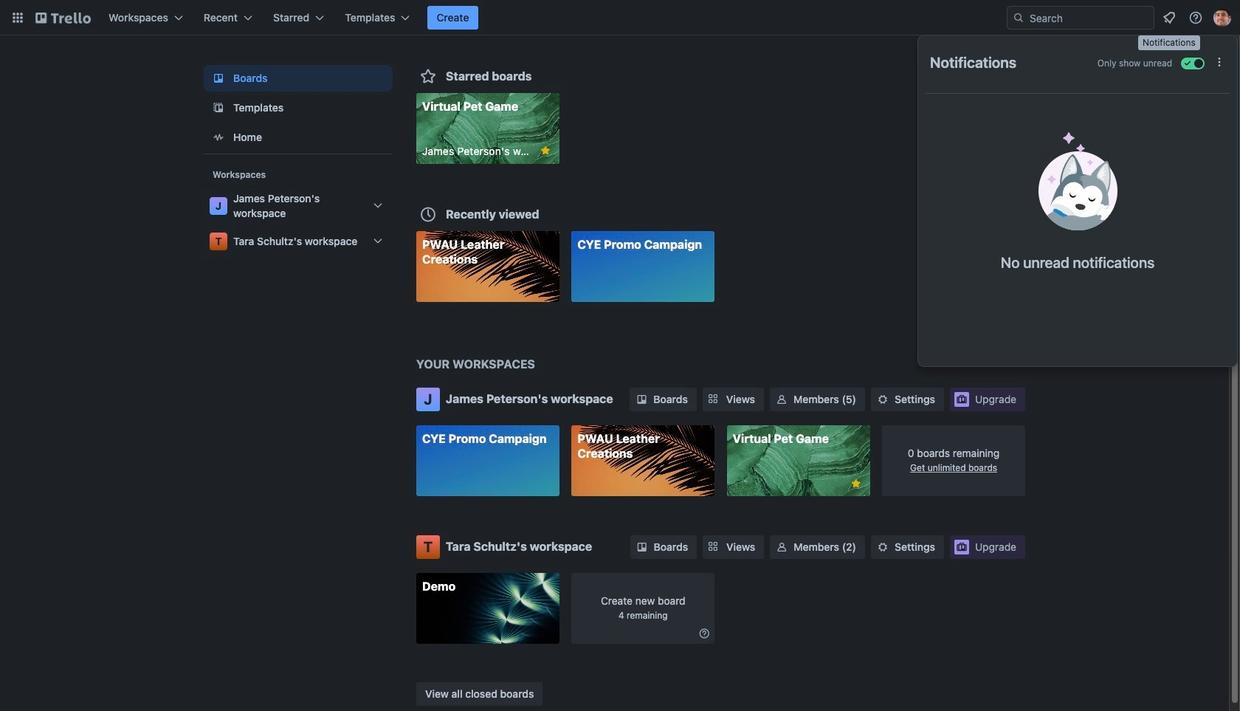Task type: vqa. For each thing, say whether or not it's contained in the screenshot.
GREG ROBINSON (GREGROBINSON96) icon
no



Task type: locate. For each thing, give the bounding box(es) containing it.
open information menu image
[[1189, 10, 1204, 25]]

tooltip
[[1139, 35, 1201, 50]]

0 horizontal spatial sm image
[[775, 392, 790, 407]]

0 vertical spatial sm image
[[775, 392, 790, 407]]

1 horizontal spatial sm image
[[876, 540, 891, 554]]

sm image
[[635, 392, 650, 407], [876, 392, 891, 407], [635, 540, 650, 554], [775, 540, 790, 554], [697, 626, 712, 641]]

search image
[[1013, 12, 1025, 24]]

sm image
[[775, 392, 790, 407], [876, 540, 891, 554]]

0 notifications image
[[1161, 9, 1179, 27]]

1 vertical spatial sm image
[[876, 540, 891, 554]]

primary element
[[0, 0, 1241, 35]]

back to home image
[[35, 6, 91, 30]]



Task type: describe. For each thing, give the bounding box(es) containing it.
Search field
[[1007, 6, 1155, 30]]

james peterson (jamespeterson93) image
[[1214, 9, 1232, 27]]

template board image
[[210, 99, 227, 117]]

click to unstar this board. it will be removed from your starred list. image
[[539, 144, 552, 157]]

home image
[[210, 129, 227, 146]]

taco image
[[1039, 132, 1118, 230]]

board image
[[210, 69, 227, 87]]



